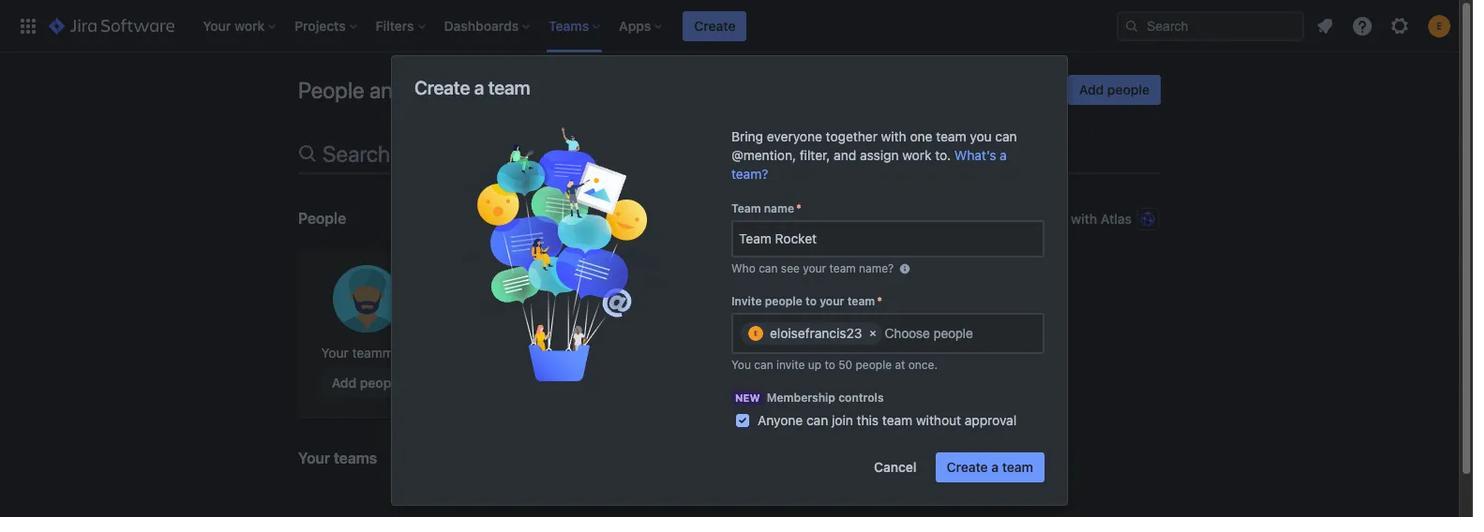 Task type: describe. For each thing, give the bounding box(es) containing it.
teammate
[[352, 345, 413, 361]]

you
[[732, 358, 751, 372]]

add people for top add people button
[[1080, 82, 1150, 98]]

can inside new membership controls anyone can join this team without approval
[[807, 413, 829, 429]]

more search options with atlas button
[[939, 205, 1161, 235]]

invite people to your team *
[[732, 295, 883, 309]]

your teammate
[[321, 345, 413, 361]]

1 vertical spatial *
[[877, 295, 883, 309]]

people and teams
[[298, 77, 471, 103]]

team inside create a team button
[[1003, 460, 1034, 476]]

you
[[970, 129, 992, 144]]

filter,
[[800, 147, 831, 163]]

work
[[903, 147, 932, 163]]

cancel
[[874, 460, 917, 476]]

search image
[[1125, 18, 1140, 33]]

atlas
[[1101, 211, 1132, 227]]

a inside button
[[992, 460, 999, 476]]

0 vertical spatial *
[[796, 202, 802, 216]]

see
[[781, 262, 800, 276]]

50
[[839, 358, 853, 372]]

people down see
[[765, 295, 803, 309]]

approval
[[965, 413, 1017, 429]]

up
[[808, 358, 822, 372]]

create a team inside button
[[947, 460, 1034, 476]]

eloisefrancis23 image
[[749, 326, 764, 341]]

@mention,
[[732, 147, 796, 163]]

create button
[[683, 11, 747, 41]]

0 vertical spatial teams
[[411, 77, 471, 103]]

people left at
[[856, 358, 892, 372]]

membership
[[767, 391, 836, 405]]

at
[[895, 358, 906, 372]]

new membership controls anyone can join this team without approval
[[735, 391, 1017, 429]]

team left name?
[[830, 262, 856, 276]]

add for add people button inside people element
[[332, 375, 357, 391]]

eloisefrancis23 link
[[443, 250, 581, 419]]

people for people and teams
[[298, 77, 365, 103]]

with for options
[[1071, 211, 1098, 227]]

once.
[[909, 358, 938, 372]]

e.g. HR Team, Redesign Project, Team Mango field
[[734, 222, 1043, 256]]

a inside "what's a team?"
[[1000, 147, 1007, 163]]

assign
[[860, 147, 899, 163]]

0 horizontal spatial teams
[[334, 450, 377, 467]]

team
[[732, 202, 761, 216]]

without
[[916, 413, 962, 429]]

primary element
[[11, 0, 1117, 52]]

more search options with atlas
[[941, 211, 1132, 227]]

team up clear image
[[848, 295, 875, 309]]

team inside new membership controls anyone can join this team without approval
[[883, 413, 913, 429]]

people element
[[298, 250, 1161, 419]]

you can invite up to 50 people       at once.
[[732, 358, 938, 372]]

who
[[732, 262, 756, 276]]

0 vertical spatial add people button
[[1068, 75, 1161, 105]]

can inside bring everyone together with one team you can @mention, filter, and assign work to.
[[996, 129, 1018, 144]]

name
[[764, 202, 795, 216]]

invite
[[777, 358, 805, 372]]

people for people
[[298, 210, 346, 227]]

create a team element
[[431, 128, 693, 387]]

anyone
[[758, 413, 803, 429]]

new
[[735, 392, 760, 404]]



Task type: vqa. For each thing, say whether or not it's contained in the screenshot.
Add people in the "People" 'element'
yes



Task type: locate. For each thing, give the bounding box(es) containing it.
1 vertical spatial add people
[[332, 375, 402, 391]]

team down the primary element
[[488, 77, 530, 99]]

cancel button
[[863, 453, 928, 483]]

your down who can see your team name?
[[820, 295, 845, 309]]

team down approval
[[1003, 460, 1034, 476]]

atlas image
[[1141, 212, 1156, 227]]

your for see
[[803, 262, 827, 276]]

1 vertical spatial add
[[332, 375, 357, 391]]

search
[[976, 211, 1018, 227]]

team inside bring everyone together with one team you can @mention, filter, and assign work to.
[[936, 129, 967, 144]]

* right name
[[796, 202, 802, 216]]

team right this
[[883, 413, 913, 429]]

0 horizontal spatial with
[[882, 129, 907, 144]]

add people button down search image
[[1068, 75, 1161, 105]]

to down who can see your team name?
[[806, 295, 817, 309]]

1 vertical spatial add people button
[[321, 369, 414, 399]]

what's a team? link
[[732, 147, 1007, 182]]

1 vertical spatial with
[[1071, 211, 1098, 227]]

0 vertical spatial your
[[803, 262, 827, 276]]

your team name is visible to anyone in your organisation. it may be visible on work shared outside your organisation. image
[[898, 262, 913, 277]]

add people down search image
[[1080, 82, 1150, 98]]

2 horizontal spatial a
[[1000, 147, 1007, 163]]

team name *
[[732, 202, 802, 216]]

0 horizontal spatial *
[[796, 202, 802, 216]]

1 people from the top
[[298, 77, 365, 103]]

with inside bring everyone together with one team you can @mention, filter, and assign work to.
[[882, 129, 907, 144]]

your for your teams
[[298, 450, 330, 467]]

0 horizontal spatial create a team
[[415, 77, 530, 99]]

0 horizontal spatial add people button
[[321, 369, 414, 399]]

clear image
[[866, 326, 881, 341]]

people down teammate
[[360, 375, 402, 391]]

eloisefrancis23
[[770, 326, 863, 341], [466, 345, 558, 361]]

who can see your team name?
[[732, 262, 894, 276]]

team
[[488, 77, 530, 99], [936, 129, 967, 144], [830, 262, 856, 276], [848, 295, 875, 309], [883, 413, 913, 429], [1003, 460, 1034, 476]]

to.
[[936, 147, 951, 163]]

1 horizontal spatial create a team
[[947, 460, 1034, 476]]

people down search image
[[1108, 82, 1150, 98]]

create
[[695, 17, 736, 33], [415, 77, 470, 99], [947, 460, 988, 476]]

to
[[806, 295, 817, 309], [825, 358, 836, 372]]

2 people from the top
[[298, 210, 346, 227]]

create inside button
[[695, 17, 736, 33]]

0 vertical spatial create
[[695, 17, 736, 33]]

people
[[1108, 82, 1150, 98], [765, 295, 803, 309], [856, 358, 892, 372], [360, 375, 402, 391]]

join
[[832, 413, 854, 429]]

0 vertical spatial and
[[370, 77, 406, 103]]

0 vertical spatial with
[[882, 129, 907, 144]]

create banner
[[0, 0, 1474, 53]]

1 vertical spatial create
[[415, 77, 470, 99]]

Choose people text field
[[885, 326, 978, 341]]

0 horizontal spatial add people
[[332, 375, 402, 391]]

2 vertical spatial create
[[947, 460, 988, 476]]

bring
[[732, 129, 764, 144]]

bring everyone together with one team you can @mention, filter, and assign work to.
[[732, 129, 1018, 163]]

1 vertical spatial and
[[834, 147, 857, 163]]

add people
[[1080, 82, 1150, 98], [332, 375, 402, 391]]

*
[[796, 202, 802, 216], [877, 295, 883, 309]]

0 vertical spatial a
[[474, 77, 484, 99]]

your
[[803, 262, 827, 276], [820, 295, 845, 309]]

0 vertical spatial add people
[[1080, 82, 1150, 98]]

your
[[321, 345, 349, 361], [298, 450, 330, 467]]

add people inside people element
[[332, 375, 402, 391]]

invite
[[732, 295, 762, 309]]

1 vertical spatial to
[[825, 358, 836, 372]]

controls
[[839, 391, 884, 405]]

your for to
[[820, 295, 845, 309]]

eloisefrancis23 inside people element
[[466, 345, 558, 361]]

1 horizontal spatial add people
[[1080, 82, 1150, 98]]

0 horizontal spatial add
[[332, 375, 357, 391]]

team?
[[732, 166, 769, 182]]

0 vertical spatial eloisefrancis23
[[770, 326, 863, 341]]

create inside button
[[947, 460, 988, 476]]

with inside button
[[1071, 211, 1098, 227]]

teams
[[411, 77, 471, 103], [334, 450, 377, 467]]

jira software image
[[49, 15, 175, 37], [49, 15, 175, 37]]

your for your teammate
[[321, 345, 349, 361]]

1 horizontal spatial eloisefrancis23
[[770, 326, 863, 341]]

0 vertical spatial people
[[298, 77, 365, 103]]

* up clear image
[[877, 295, 883, 309]]

0 vertical spatial your
[[321, 345, 349, 361]]

1 horizontal spatial create
[[695, 17, 736, 33]]

add people for add people button inside people element
[[332, 375, 402, 391]]

1 vertical spatial people
[[298, 210, 346, 227]]

2 horizontal spatial create
[[947, 460, 988, 476]]

1 horizontal spatial a
[[992, 460, 999, 476]]

1 vertical spatial teams
[[334, 450, 377, 467]]

everyone
[[767, 129, 823, 144]]

with for together
[[882, 129, 907, 144]]

add
[[1080, 82, 1104, 98], [332, 375, 357, 391]]

Search field
[[1117, 11, 1305, 41]]

your teams
[[298, 450, 377, 467]]

0 horizontal spatial eloisefrancis23
[[466, 345, 558, 361]]

name?
[[859, 262, 894, 276]]

1 vertical spatial eloisefrancis23
[[466, 345, 558, 361]]

1 horizontal spatial add people button
[[1068, 75, 1161, 105]]

your inside people element
[[321, 345, 349, 361]]

with
[[882, 129, 907, 144], [1071, 211, 1098, 227]]

1 vertical spatial your
[[820, 295, 845, 309]]

to right up
[[825, 358, 836, 372]]

1 horizontal spatial *
[[877, 295, 883, 309]]

1 vertical spatial a
[[1000, 147, 1007, 163]]

more
[[941, 211, 973, 227]]

0 horizontal spatial create
[[415, 77, 470, 99]]

and
[[370, 77, 406, 103], [834, 147, 857, 163]]

can
[[996, 129, 1018, 144], [759, 262, 778, 276], [755, 358, 774, 372], [807, 413, 829, 429]]

together
[[826, 129, 878, 144]]

your right see
[[803, 262, 827, 276]]

create a team button
[[936, 453, 1045, 483]]

1 horizontal spatial to
[[825, 358, 836, 372]]

1 horizontal spatial with
[[1071, 211, 1098, 227]]

0 vertical spatial add
[[1080, 82, 1104, 98]]

create a team image
[[451, 128, 673, 382]]

add inside people element
[[332, 375, 357, 391]]

add people down the your teammate
[[332, 375, 402, 391]]

options
[[1022, 211, 1068, 227]]

1 horizontal spatial and
[[834, 147, 857, 163]]

0 horizontal spatial to
[[806, 295, 817, 309]]

a
[[474, 77, 484, 99], [1000, 147, 1007, 163], [992, 460, 999, 476]]

and inside bring everyone together with one team you can @mention, filter, and assign work to.
[[834, 147, 857, 163]]

people
[[298, 77, 365, 103], [298, 210, 346, 227]]

with up assign
[[882, 129, 907, 144]]

add people button inside people element
[[321, 369, 414, 399]]

what's
[[955, 147, 997, 163]]

0 horizontal spatial and
[[370, 77, 406, 103]]

people inside people element
[[360, 375, 402, 391]]

1 horizontal spatial add
[[1080, 82, 1104, 98]]

1 vertical spatial create a team
[[947, 460, 1034, 476]]

add people button down the your teammate
[[321, 369, 414, 399]]

1 vertical spatial your
[[298, 450, 330, 467]]

create a team
[[415, 77, 530, 99], [947, 460, 1034, 476]]

this
[[857, 413, 879, 429]]

0 vertical spatial create a team
[[415, 77, 530, 99]]

2 vertical spatial a
[[992, 460, 999, 476]]

what's a team?
[[732, 147, 1007, 182]]

team up to.
[[936, 129, 967, 144]]

with left atlas
[[1071, 211, 1098, 227]]

1 horizontal spatial teams
[[411, 77, 471, 103]]

add for top add people button
[[1080, 82, 1104, 98]]

0 horizontal spatial a
[[474, 77, 484, 99]]

one
[[910, 129, 933, 144]]

0 vertical spatial to
[[806, 295, 817, 309]]

add people button
[[1068, 75, 1161, 105], [321, 369, 414, 399]]



